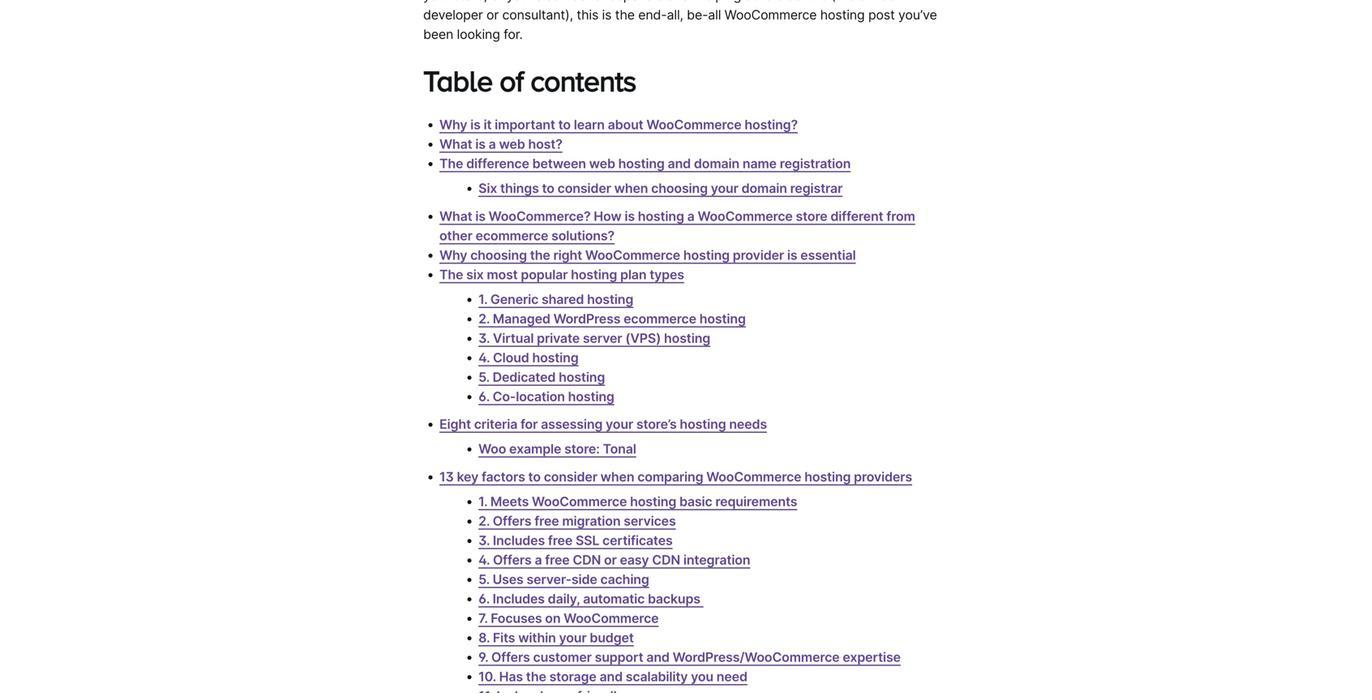 Task type: describe. For each thing, give the bounding box(es) containing it.
woocommerce up plan
[[585, 247, 680, 263]]

scalability
[[626, 669, 688, 685]]

the for the six most popular hosting plan types
[[440, 267, 463, 282]]

2. offers free migration services link
[[479, 513, 676, 529]]

server-
[[527, 572, 572, 587]]

the inside what is woocommerce? how is hosting a woocommerce store different from other ecommerce solutions? why choosing the right woocommerce hosting provider is essential
[[530, 247, 550, 263]]

within
[[518, 630, 556, 646]]

key
[[457, 469, 479, 485]]

hosting down provider
[[700, 311, 746, 327]]

1. generic shared hosting 2. managed wordpress ecommerce hosting 3. virtual private server (vps) hosting 4. cloud hosting 5. dedicated hosting 6. co-location hosting
[[479, 291, 746, 405]]

7.
[[479, 611, 488, 626]]

need
[[717, 669, 748, 685]]

hosting down what is woocommerce? how is hosting a woocommerce store different from other ecommerce solutions? link
[[684, 247, 730, 263]]

for
[[521, 416, 538, 432]]

2 vertical spatial offers
[[491, 649, 530, 665]]

location
[[516, 389, 565, 405]]

server
[[583, 330, 622, 346]]

co-
[[493, 389, 516, 405]]

9.
[[479, 649, 488, 665]]

why inside why is it important to learn about woocommerce hosting? what is a web host?
[[440, 117, 467, 133]]

13 key factors to consider when comparing woocommerce hosting providers link
[[440, 469, 912, 485]]

why choosing the right woocommerce hosting provider is essential link
[[440, 247, 856, 263]]

factors
[[482, 469, 525, 485]]

from
[[887, 208, 915, 224]]

meets
[[491, 494, 529, 510]]

the for the difference between web hosting and domain name registration
[[440, 156, 463, 172]]

caching
[[601, 572, 649, 587]]

woocommerce?
[[489, 208, 591, 224]]

1. for 1. generic shared hosting 2. managed wordpress ecommerce hosting 3. virtual private server (vps) hosting 4. cloud hosting 5. dedicated hosting 6. co-location hosting
[[479, 291, 487, 307]]

of
[[500, 65, 524, 97]]

10. has the storage and scalability you need link
[[479, 669, 748, 685]]

why is it important to learn about woocommerce hosting? what is a web host?
[[440, 117, 798, 152]]

0 vertical spatial consider
[[558, 180, 611, 196]]

eight criteria for assessing your store's hosting needs
[[440, 416, 767, 432]]

example
[[509, 441, 561, 457]]

table
[[423, 65, 493, 97]]

hosting?
[[745, 117, 798, 133]]

side
[[572, 572, 597, 587]]

is down it
[[475, 136, 486, 152]]

4. inside the 1. generic shared hosting 2. managed wordpress ecommerce hosting 3. virtual private server (vps) hosting 4. cloud hosting 5. dedicated hosting 6. co-location hosting
[[479, 350, 490, 366]]

choosing inside what is woocommerce? how is hosting a woocommerce store different from other ecommerce solutions? why choosing the right woocommerce hosting provider is essential
[[470, 247, 527, 263]]

easy
[[620, 552, 649, 568]]

7. focuses on woocommerce link
[[479, 611, 659, 626]]

hosting left the providers
[[805, 469, 851, 485]]

private
[[537, 330, 580, 346]]

woo example store: tonal link
[[479, 441, 636, 457]]

1 vertical spatial free
[[548, 533, 573, 549]]

six
[[466, 267, 484, 282]]

woocommerce inside why is it important to learn about woocommerce hosting? what is a web host?
[[647, 117, 742, 133]]

ecommerce inside the 1. generic shared hosting 2. managed wordpress ecommerce hosting 3. virtual private server (vps) hosting 4. cloud hosting 5. dedicated hosting 6. co-location hosting
[[624, 311, 697, 327]]

plan
[[620, 267, 647, 282]]

woocommerce up 2. offers free migration services link
[[532, 494, 627, 510]]

wordpress
[[554, 311, 621, 327]]

woo
[[479, 441, 506, 457]]

2 vertical spatial and
[[600, 669, 623, 685]]

is right how
[[625, 208, 635, 224]]

what is woocommerce? how is hosting a woocommerce store different from other ecommerce solutions? why choosing the right woocommerce hosting provider is essential
[[440, 208, 915, 263]]

8.
[[479, 630, 490, 646]]

virtual
[[493, 330, 534, 346]]

different
[[831, 208, 884, 224]]

4. cloud hosting link
[[479, 350, 579, 366]]

6. co-location hosting link
[[479, 389, 614, 405]]

your inside 1. meets woocommerce hosting basic requirements 2. offers free migration services 3. includes free ssl certificates 4. offers a free cdn or easy cdn integration 5. uses server-side caching 6. includes daily, automatic backups 7. focuses on woocommerce 8. fits within your budget 9. offers customer support and wordpress/woocommerce expertise 10. has the storage and scalability you need
[[559, 630, 587, 646]]

0 vertical spatial and
[[668, 156, 691, 172]]

5. uses server-side caching link
[[479, 572, 649, 587]]

focuses
[[491, 611, 542, 626]]

to inside why is it important to learn about woocommerce hosting? what is a web host?
[[558, 117, 571, 133]]

or
[[604, 552, 617, 568]]

what is a web host? link
[[440, 136, 563, 152]]

1 horizontal spatial web
[[589, 156, 615, 172]]

why is it important to learn about woocommerce hosting? link
[[440, 117, 798, 133]]

0 vertical spatial free
[[535, 513, 559, 529]]

what inside what is woocommerce? how is hosting a woocommerce store different from other ecommerce solutions? why choosing the right woocommerce hosting provider is essential
[[440, 208, 472, 224]]

web inside why is it important to learn about woocommerce hosting? what is a web host?
[[499, 136, 525, 152]]

support
[[595, 649, 643, 665]]

0 vertical spatial your
[[711, 180, 739, 196]]

things
[[500, 180, 539, 196]]

is down six
[[475, 208, 486, 224]]

types
[[650, 267, 684, 282]]

dedicated
[[493, 369, 556, 385]]

customer
[[533, 649, 592, 665]]

1. meets woocommerce hosting basic requirements 2. offers free migration services 3. includes free ssl certificates 4. offers a free cdn or easy cdn integration 5. uses server-side caching 6. includes daily, automatic backups 7. focuses on woocommerce 8. fits within your budget 9. offers customer support and wordpress/woocommerce expertise 10. has the storage and scalability you need
[[479, 494, 901, 685]]

learn
[[574, 117, 605, 133]]

0 vertical spatial offers
[[493, 513, 532, 529]]

woo example store: tonal
[[479, 441, 636, 457]]

backups
[[648, 591, 701, 607]]

woocommerce up requirements
[[706, 469, 802, 485]]

5. inside 1. meets woocommerce hosting basic requirements 2. offers free migration services 3. includes free ssl certificates 4. offers a free cdn or easy cdn integration 5. uses server-side caching 6. includes daily, automatic backups 7. focuses on woocommerce 8. fits within your budget 9. offers customer support and wordpress/woocommerce expertise 10. has the storage and scalability you need
[[479, 572, 490, 587]]

6. inside the 1. generic shared hosting 2. managed wordpress ecommerce hosting 3. virtual private server (vps) hosting 4. cloud hosting 5. dedicated hosting 6. co-location hosting
[[479, 389, 490, 405]]

store
[[796, 208, 828, 224]]

comparing
[[638, 469, 703, 485]]

1 vertical spatial when
[[601, 469, 634, 485]]

(vps)
[[625, 330, 661, 346]]

what inside why is it important to learn about woocommerce hosting? what is a web host?
[[440, 136, 472, 152]]

1 vertical spatial to
[[542, 180, 555, 196]]

6. inside 1. meets woocommerce hosting basic requirements 2. offers free migration services 3. includes free ssl certificates 4. offers a free cdn or easy cdn integration 5. uses server-side caching 6. includes daily, automatic backups 7. focuses on woocommerce 8. fits within your budget 9. offers customer support and wordpress/woocommerce expertise 10. has the storage and scalability you need
[[479, 591, 490, 607]]

other
[[440, 228, 473, 244]]

a inside what is woocommerce? how is hosting a woocommerce store different from other ecommerce solutions? why choosing the right woocommerce hosting provider is essential
[[687, 208, 695, 224]]

9. offers customer support and wordpress/woocommerce expertise link
[[479, 649, 901, 665]]

wordpress/woocommerce
[[673, 649, 840, 665]]

4. offers a free cdn or easy cdn integration link
[[479, 552, 750, 568]]



Task type: vqa. For each thing, say whether or not it's contained in the screenshot.
your to the middle
yes



Task type: locate. For each thing, give the bounding box(es) containing it.
expertise
[[843, 649, 901, 665]]

1 vertical spatial offers
[[493, 552, 532, 568]]

3. left virtual
[[479, 330, 490, 346]]

2. left managed
[[479, 311, 490, 327]]

includes up focuses
[[493, 591, 545, 607]]

domain
[[694, 156, 740, 172], [742, 180, 787, 196]]

5. left uses
[[479, 572, 490, 587]]

1 vertical spatial and
[[647, 649, 670, 665]]

a inside 1. meets woocommerce hosting basic requirements 2. offers free migration services 3. includes free ssl certificates 4. offers a free cdn or easy cdn integration 5. uses server-side caching 6. includes daily, automatic backups 7. focuses on woocommerce 8. fits within your budget 9. offers customer support and wordpress/woocommerce expertise 10. has the storage and scalability you need
[[535, 552, 542, 568]]

0 horizontal spatial ecommerce
[[476, 228, 548, 244]]

1 vertical spatial 5.
[[479, 572, 490, 587]]

web down why is it important to learn about woocommerce hosting? what is a web host?
[[589, 156, 615, 172]]

woocommerce
[[647, 117, 742, 133], [698, 208, 793, 224], [585, 247, 680, 263], [706, 469, 802, 485], [532, 494, 627, 510], [564, 611, 659, 626]]

offers up uses
[[493, 552, 532, 568]]

what
[[440, 136, 472, 152], [440, 208, 472, 224]]

the left difference
[[440, 156, 463, 172]]

choosing up what is woocommerce? how is hosting a woocommerce store different from other ecommerce solutions? link
[[651, 180, 708, 196]]

1. left 'meets'
[[479, 494, 487, 510]]

has
[[499, 669, 523, 685]]

migration
[[562, 513, 621, 529]]

1 vertical spatial 4.
[[479, 552, 490, 568]]

a down six things to consider when choosing your domain registrar link
[[687, 208, 695, 224]]

eight
[[440, 416, 471, 432]]

budget
[[590, 630, 634, 646]]

cdn down ssl
[[573, 552, 601, 568]]

the difference between web hosting and domain name registration link
[[440, 156, 851, 172]]

and
[[668, 156, 691, 172], [647, 649, 670, 665], [600, 669, 623, 685]]

0 horizontal spatial a
[[489, 136, 496, 152]]

what up difference
[[440, 136, 472, 152]]

six
[[479, 180, 497, 196]]

1 vertical spatial why
[[440, 247, 467, 263]]

basic
[[680, 494, 712, 510]]

consider down 'store:'
[[544, 469, 598, 485]]

0 horizontal spatial domain
[[694, 156, 740, 172]]

1 includes from the top
[[493, 533, 545, 549]]

ecommerce down woocommerce?
[[476, 228, 548, 244]]

table of contents
[[423, 65, 636, 97]]

0 vertical spatial web
[[499, 136, 525, 152]]

2 4. from the top
[[479, 552, 490, 568]]

1 1. from the top
[[479, 291, 487, 307]]

managed
[[493, 311, 550, 327]]

includes
[[493, 533, 545, 549], [493, 591, 545, 607]]

hosting down private
[[532, 350, 579, 366]]

13 key factors to consider when comparing woocommerce hosting providers
[[440, 469, 912, 485]]

consider down between
[[558, 180, 611, 196]]

2 vertical spatial your
[[559, 630, 587, 646]]

essential
[[801, 247, 856, 263]]

consider
[[558, 180, 611, 196], [544, 469, 598, 485]]

10.
[[479, 669, 496, 685]]

includes down 'meets'
[[493, 533, 545, 549]]

3. virtual private server (vps) hosting link
[[479, 330, 710, 346]]

1. down six
[[479, 291, 487, 307]]

criteria
[[474, 416, 518, 432]]

2 5. from the top
[[479, 572, 490, 587]]

2 cdn from the left
[[652, 552, 680, 568]]

the six most popular hosting plan types link
[[440, 267, 684, 282]]

2 vertical spatial a
[[535, 552, 542, 568]]

requirements
[[716, 494, 797, 510]]

0 vertical spatial ecommerce
[[476, 228, 548, 244]]

0 vertical spatial 1.
[[479, 291, 487, 307]]

name
[[743, 156, 777, 172]]

4. inside 1. meets woocommerce hosting basic requirements 2. offers free migration services 3. includes free ssl certificates 4. offers a free cdn or easy cdn integration 5. uses server-side caching 6. includes daily, automatic backups 7. focuses on woocommerce 8. fits within your budget 9. offers customer support and wordpress/woocommerce expertise 10. has the storage and scalability you need
[[479, 552, 490, 568]]

about
[[608, 117, 643, 133]]

what up other
[[440, 208, 472, 224]]

free
[[535, 513, 559, 529], [548, 533, 573, 549], [545, 552, 570, 568]]

hosting inside 1. meets woocommerce hosting basic requirements 2. offers free migration services 3. includes free ssl certificates 4. offers a free cdn or easy cdn integration 5. uses server-side caching 6. includes daily, automatic backups 7. focuses on woocommerce 8. fits within your budget 9. offers customer support and wordpress/woocommerce expertise 10. has the storage and scalability you need
[[630, 494, 676, 510]]

and down support
[[600, 669, 623, 685]]

1 vertical spatial 3.
[[479, 533, 490, 549]]

domain left name
[[694, 156, 740, 172]]

your
[[711, 180, 739, 196], [606, 416, 633, 432], [559, 630, 587, 646]]

6. left co-
[[479, 389, 490, 405]]

1. inside the 1. generic shared hosting 2. managed wordpress ecommerce hosting 3. virtual private server (vps) hosting 4. cloud hosting 5. dedicated hosting 6. co-location hosting
[[479, 291, 487, 307]]

13
[[440, 469, 454, 485]]

automatic
[[583, 591, 645, 607]]

choosing up most
[[470, 247, 527, 263]]

2 6. from the top
[[479, 591, 490, 607]]

right
[[553, 247, 582, 263]]

how
[[594, 208, 622, 224]]

host?
[[528, 136, 563, 152]]

1 horizontal spatial a
[[535, 552, 542, 568]]

the up popular
[[530, 247, 550, 263]]

2 what from the top
[[440, 208, 472, 224]]

0 vertical spatial when
[[614, 180, 648, 196]]

0 vertical spatial 2.
[[479, 311, 490, 327]]

1 6. from the top
[[479, 389, 490, 405]]

your up tonal at the left bottom of the page
[[606, 416, 633, 432]]

1 vertical spatial 6.
[[479, 591, 490, 607]]

0 vertical spatial 4.
[[479, 350, 490, 366]]

store's
[[636, 416, 677, 432]]

offers up the has
[[491, 649, 530, 665]]

5. left dedicated
[[479, 369, 490, 385]]

1. inside 1. meets woocommerce hosting basic requirements 2. offers free migration services 3. includes free ssl certificates 4. offers a free cdn or easy cdn integration 5. uses server-side caching 6. includes daily, automatic backups 7. focuses on woocommerce 8. fits within your budget 9. offers customer support and wordpress/woocommerce expertise 10. has the storage and scalability you need
[[479, 494, 487, 510]]

1 vertical spatial domain
[[742, 180, 787, 196]]

the six most popular hosting plan types
[[440, 267, 684, 282]]

six things to consider when choosing your domain registrar link
[[479, 180, 843, 196]]

8. fits within your budget link
[[479, 630, 634, 646]]

assessing
[[541, 416, 603, 432]]

difference
[[466, 156, 529, 172]]

1 vertical spatial 1.
[[479, 494, 487, 510]]

contents
[[531, 65, 636, 97]]

4.
[[479, 350, 490, 366], [479, 552, 490, 568]]

1 3. from the top
[[479, 330, 490, 346]]

0 horizontal spatial to
[[528, 469, 541, 485]]

the left six
[[440, 267, 463, 282]]

4. left 'cloud'
[[479, 350, 490, 366]]

3. inside 1. meets woocommerce hosting basic requirements 2. offers free migration services 3. includes free ssl certificates 4. offers a free cdn or easy cdn integration 5. uses server-side caching 6. includes daily, automatic backups 7. focuses on woocommerce 8. fits within your budget 9. offers customer support and wordpress/woocommerce expertise 10. has the storage and scalability you need
[[479, 533, 490, 549]]

and up six things to consider when choosing your domain registrar link
[[668, 156, 691, 172]]

1 vertical spatial includes
[[493, 591, 545, 607]]

woocommerce up budget
[[564, 611, 659, 626]]

1 horizontal spatial choosing
[[651, 180, 708, 196]]

services
[[624, 513, 676, 529]]

1 horizontal spatial to
[[542, 180, 555, 196]]

woocommerce up "the difference between web hosting and domain name registration"
[[647, 117, 742, 133]]

3.
[[479, 330, 490, 346], [479, 533, 490, 549]]

and up scalability
[[647, 649, 670, 665]]

hosting up eight criteria for assessing your store's hosting needs
[[568, 389, 614, 405]]

the inside 1. meets woocommerce hosting basic requirements 2. offers free migration services 3. includes free ssl certificates 4. offers a free cdn or easy cdn integration 5. uses server-side caching 6. includes daily, automatic backups 7. focuses on woocommerce 8. fits within your budget 9. offers customer support and wordpress/woocommerce expertise 10. has the storage and scalability you need
[[526, 669, 546, 685]]

1 horizontal spatial cdn
[[652, 552, 680, 568]]

4. up the 7.
[[479, 552, 490, 568]]

1 vertical spatial choosing
[[470, 247, 527, 263]]

hosting down six things to consider when choosing your domain registrar link
[[638, 208, 684, 224]]

fits
[[493, 630, 515, 646]]

1 vertical spatial ecommerce
[[624, 311, 697, 327]]

1 vertical spatial the
[[440, 267, 463, 282]]

1 vertical spatial web
[[589, 156, 615, 172]]

domain down name
[[742, 180, 787, 196]]

hosting left needs
[[680, 416, 726, 432]]

1 cdn from the left
[[573, 552, 601, 568]]

shared
[[542, 291, 584, 307]]

2 the from the top
[[440, 267, 463, 282]]

1 vertical spatial the
[[526, 669, 546, 685]]

hosting up 2. managed wordpress ecommerce hosting "link"
[[587, 291, 633, 307]]

six things to consider when choosing your domain registrar
[[479, 180, 843, 196]]

2 includes from the top
[[493, 591, 545, 607]]

0 vertical spatial what
[[440, 136, 472, 152]]

hosting up the 6. co-location hosting link
[[559, 369, 605, 385]]

a up server-
[[535, 552, 542, 568]]

web down important
[[499, 136, 525, 152]]

2.
[[479, 311, 490, 327], [479, 513, 490, 529]]

1. meets woocommerce hosting basic requirements link
[[479, 494, 797, 510]]

ssl
[[576, 533, 599, 549]]

1 vertical spatial a
[[687, 208, 695, 224]]

0 vertical spatial to
[[558, 117, 571, 133]]

0 horizontal spatial your
[[559, 630, 587, 646]]

why inside what is woocommerce? how is hosting a woocommerce store different from other ecommerce solutions? why choosing the right woocommerce hosting provider is essential
[[440, 247, 467, 263]]

2 vertical spatial to
[[528, 469, 541, 485]]

ecommerce
[[476, 228, 548, 244], [624, 311, 697, 327]]

when down tonal at the left bottom of the page
[[601, 469, 634, 485]]

1 vertical spatial 2.
[[479, 513, 490, 529]]

hosting right (vps)
[[664, 330, 710, 346]]

0 vertical spatial includes
[[493, 533, 545, 549]]

free down 2. offers free migration services link
[[548, 533, 573, 549]]

why left it
[[440, 117, 467, 133]]

2 horizontal spatial a
[[687, 208, 695, 224]]

1 2. from the top
[[479, 311, 490, 327]]

hosting up services
[[630, 494, 676, 510]]

free up 3. includes free ssl certificates link
[[535, 513, 559, 529]]

the difference between web hosting and domain name registration
[[440, 156, 851, 172]]

1 horizontal spatial your
[[606, 416, 633, 432]]

0 horizontal spatial choosing
[[470, 247, 527, 263]]

2. down key
[[479, 513, 490, 529]]

0 vertical spatial 3.
[[479, 330, 490, 346]]

a inside why is it important to learn about woocommerce hosting? what is a web host?
[[489, 136, 496, 152]]

to left learn
[[558, 117, 571, 133]]

is right provider
[[787, 247, 798, 263]]

5. inside the 1. generic shared hosting 2. managed wordpress ecommerce hosting 3. virtual private server (vps) hosting 4. cloud hosting 5. dedicated hosting 6. co-location hosting
[[479, 369, 490, 385]]

3. down key
[[479, 533, 490, 549]]

your up what is woocommerce? how is hosting a woocommerce store different from other ecommerce solutions? link
[[711, 180, 739, 196]]

why down other
[[440, 247, 467, 263]]

to down example
[[528, 469, 541, 485]]

free up 5. uses server-side caching link
[[545, 552, 570, 568]]

1 vertical spatial consider
[[544, 469, 598, 485]]

woocommerce up provider
[[698, 208, 793, 224]]

1.
[[479, 291, 487, 307], [479, 494, 487, 510]]

1 the from the top
[[440, 156, 463, 172]]

on
[[545, 611, 561, 626]]

1 why from the top
[[440, 117, 467, 133]]

1. generic shared hosting link
[[479, 291, 633, 307]]

0 vertical spatial domain
[[694, 156, 740, 172]]

to
[[558, 117, 571, 133], [542, 180, 555, 196], [528, 469, 541, 485]]

ecommerce inside what is woocommerce? how is hosting a woocommerce store different from other ecommerce solutions? why choosing the right woocommerce hosting provider is essential
[[476, 228, 548, 244]]

5. dedicated hosting link
[[479, 369, 605, 385]]

1 what from the top
[[440, 136, 472, 152]]

is left it
[[470, 117, 481, 133]]

the
[[440, 156, 463, 172], [440, 267, 463, 282]]

offers down 'meets'
[[493, 513, 532, 529]]

1. for 1. meets woocommerce hosting basic requirements 2. offers free migration services 3. includes free ssl certificates 4. offers a free cdn or easy cdn integration 5. uses server-side caching 6. includes daily, automatic backups 7. focuses on woocommerce 8. fits within your budget 9. offers customer support and wordpress/woocommerce expertise 10. has the storage and scalability you need
[[479, 494, 487, 510]]

2 1. from the top
[[479, 494, 487, 510]]

0 vertical spatial a
[[489, 136, 496, 152]]

uses
[[493, 572, 524, 587]]

2. inside the 1. generic shared hosting 2. managed wordpress ecommerce hosting 3. virtual private server (vps) hosting 4. cloud hosting 5. dedicated hosting 6. co-location hosting
[[479, 311, 490, 327]]

0 vertical spatial the
[[440, 156, 463, 172]]

to down between
[[542, 180, 555, 196]]

when down "the difference between web hosting and domain name registration"
[[614, 180, 648, 196]]

1 vertical spatial your
[[606, 416, 633, 432]]

1 5. from the top
[[479, 369, 490, 385]]

2 horizontal spatial your
[[711, 180, 739, 196]]

solutions?
[[552, 228, 615, 244]]

provider
[[733, 247, 784, 263]]

hosting
[[618, 156, 665, 172], [638, 208, 684, 224], [684, 247, 730, 263], [571, 267, 617, 282], [587, 291, 633, 307], [700, 311, 746, 327], [664, 330, 710, 346], [532, 350, 579, 366], [559, 369, 605, 385], [568, 389, 614, 405], [680, 416, 726, 432], [805, 469, 851, 485], [630, 494, 676, 510]]

2 horizontal spatial to
[[558, 117, 571, 133]]

6. up the 7.
[[479, 591, 490, 607]]

3. inside the 1. generic shared hosting 2. managed wordpress ecommerce hosting 3. virtual private server (vps) hosting 4. cloud hosting 5. dedicated hosting 6. co-location hosting
[[479, 330, 490, 346]]

your down 7. focuses on woocommerce link
[[559, 630, 587, 646]]

1 horizontal spatial ecommerce
[[624, 311, 697, 327]]

0 horizontal spatial web
[[499, 136, 525, 152]]

daily,
[[548, 591, 580, 607]]

providers
[[854, 469, 912, 485]]

when
[[614, 180, 648, 196], [601, 469, 634, 485]]

2 3. from the top
[[479, 533, 490, 549]]

1 vertical spatial what
[[440, 208, 472, 224]]

storage
[[549, 669, 597, 685]]

the right the has
[[526, 669, 546, 685]]

certificates
[[603, 533, 673, 549]]

a down it
[[489, 136, 496, 152]]

6.
[[479, 389, 490, 405], [479, 591, 490, 607]]

0 vertical spatial 5.
[[479, 369, 490, 385]]

registrar
[[790, 180, 843, 196]]

1 horizontal spatial domain
[[742, 180, 787, 196]]

0 horizontal spatial cdn
[[573, 552, 601, 568]]

hosting down right
[[571, 267, 617, 282]]

2 vertical spatial free
[[545, 552, 570, 568]]

needs
[[729, 416, 767, 432]]

0 vertical spatial 6.
[[479, 389, 490, 405]]

0 vertical spatial why
[[440, 117, 467, 133]]

0 vertical spatial the
[[530, 247, 550, 263]]

3. includes free ssl certificates link
[[479, 533, 673, 549]]

hosting up six things to consider when choosing your domain registrar link
[[618, 156, 665, 172]]

registration
[[780, 156, 851, 172]]

cdn right easy
[[652, 552, 680, 568]]

0 vertical spatial choosing
[[651, 180, 708, 196]]

2 why from the top
[[440, 247, 467, 263]]

1 4. from the top
[[479, 350, 490, 366]]

generic
[[491, 291, 539, 307]]

2. inside 1. meets woocommerce hosting basic requirements 2. offers free migration services 3. includes free ssl certificates 4. offers a free cdn or easy cdn integration 5. uses server-side caching 6. includes daily, automatic backups 7. focuses on woocommerce 8. fits within your budget 9. offers customer support and wordpress/woocommerce expertise 10. has the storage and scalability you need
[[479, 513, 490, 529]]

ecommerce up (vps)
[[624, 311, 697, 327]]

2 2. from the top
[[479, 513, 490, 529]]



